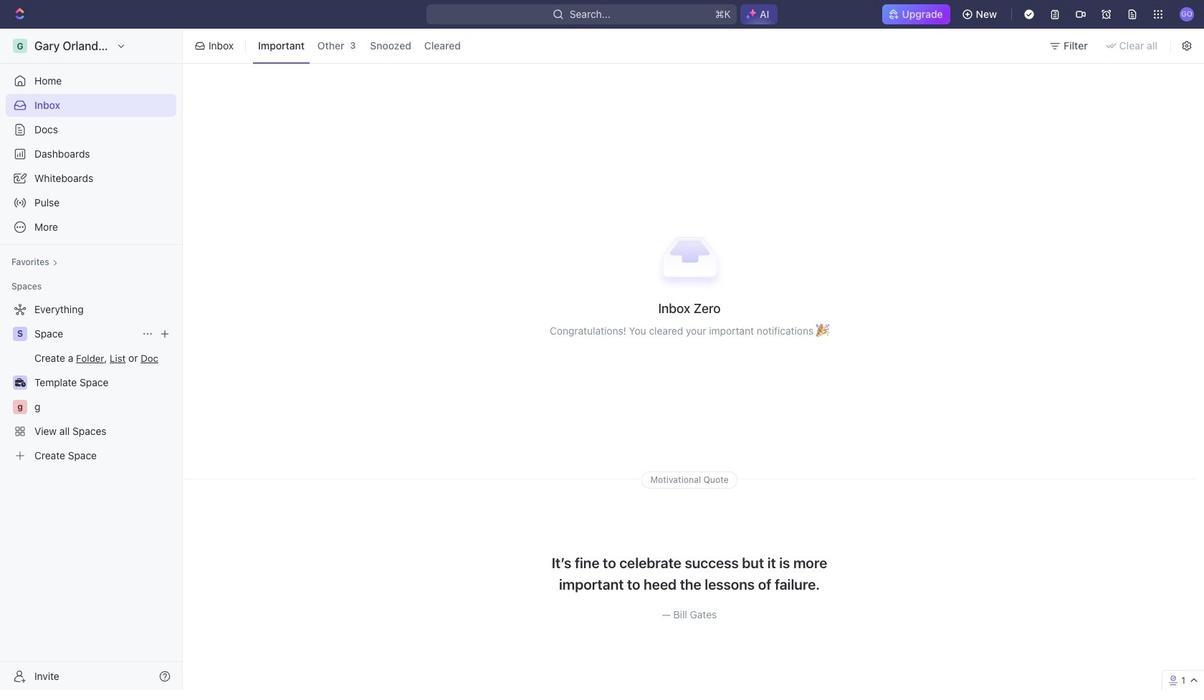 Task type: vqa. For each thing, say whether or not it's contained in the screenshot.
Search tasks... text field
no



Task type: describe. For each thing, give the bounding box(es) containing it.
g, , element
[[13, 400, 27, 415]]

gary orlando's workspace, , element
[[13, 39, 27, 53]]

business time image
[[15, 379, 25, 387]]



Task type: locate. For each thing, give the bounding box(es) containing it.
tree
[[6, 298, 176, 468]]

sidebar navigation
[[0, 29, 186, 691]]

space, , element
[[13, 327, 27, 341]]

tree inside sidebar navigation
[[6, 298, 176, 468]]

tab list
[[250, 26, 469, 66]]



